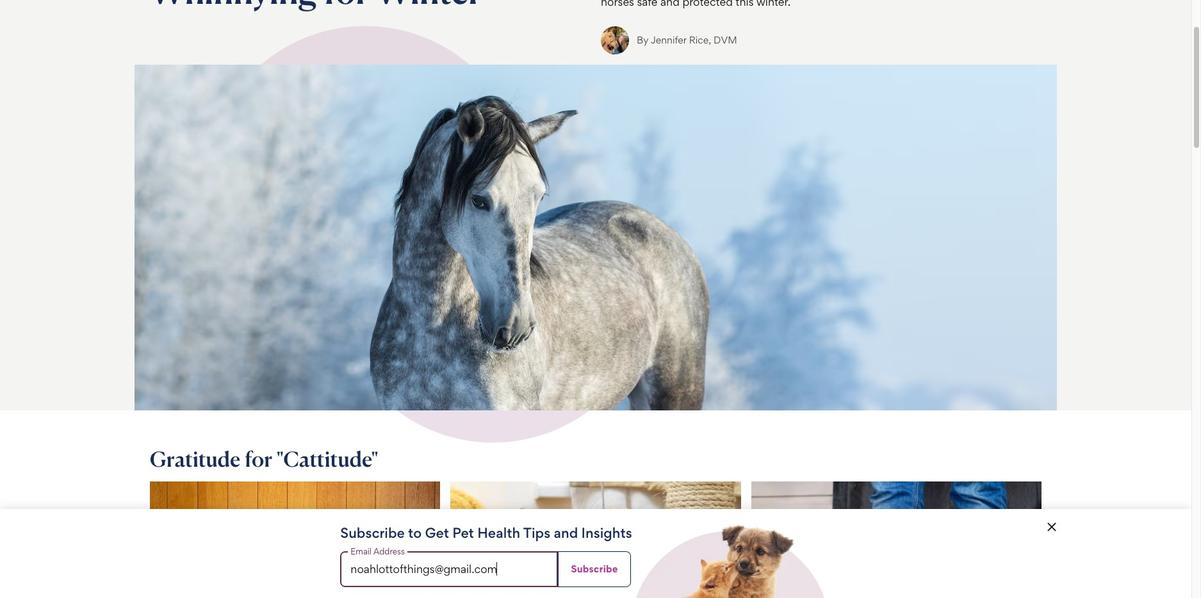 Task type: describe. For each thing, give the bounding box(es) containing it.
to
[[408, 525, 422, 541]]

gratitude
[[150, 446, 240, 472]]

subscribe to get pet health tips and insights
[[340, 525, 632, 541]]

by
[[637, 34, 648, 46]]

for
[[245, 446, 272, 472]]

health
[[477, 525, 520, 541]]

newsletter subscription element
[[0, 509, 1192, 598]]

tips
[[523, 525, 550, 541]]

gratitude for "cattitude"
[[150, 446, 378, 472]]

close image
[[1044, 520, 1060, 535]]

by jennifer rice, dvm
[[637, 34, 737, 46]]

subscribe for subscribe to get pet health tips and insights
[[340, 525, 405, 541]]



Task type: locate. For each thing, give the bounding box(es) containing it.
rice,
[[689, 34, 711, 46]]

subscribe
[[340, 525, 405, 541], [571, 563, 618, 575]]

subscribe for subscribe
[[571, 563, 618, 575]]

none email field inside newsletter subscription element
[[340, 552, 558, 587]]

and
[[554, 525, 578, 541]]

subscribe inside 'button'
[[571, 563, 618, 575]]

jennifer
[[651, 34, 687, 46]]

"cattitude"
[[277, 446, 378, 472]]

0 horizontal spatial subscribe
[[340, 525, 405, 541]]

insights
[[581, 525, 632, 541]]

subscribe button
[[558, 552, 631, 587]]

1 horizontal spatial subscribe
[[571, 563, 618, 575]]

puppy and kitten hugging image
[[636, 520, 824, 598]]

jennifer rice, dvm image
[[601, 26, 629, 54]]

pet
[[452, 525, 474, 541]]

grey andalusian in the snow image
[[135, 65, 1057, 411]]

subscribe down "insights"
[[571, 563, 618, 575]]

subscribe left to
[[340, 525, 405, 541]]

get
[[425, 525, 449, 541]]

0 vertical spatial subscribe
[[340, 525, 405, 541]]

None email field
[[340, 552, 558, 587]]

dvm
[[714, 34, 737, 46]]

1 vertical spatial subscribe
[[571, 563, 618, 575]]



Task type: vqa. For each thing, say whether or not it's contained in the screenshot.
Subscribe related to Subscribe
yes



